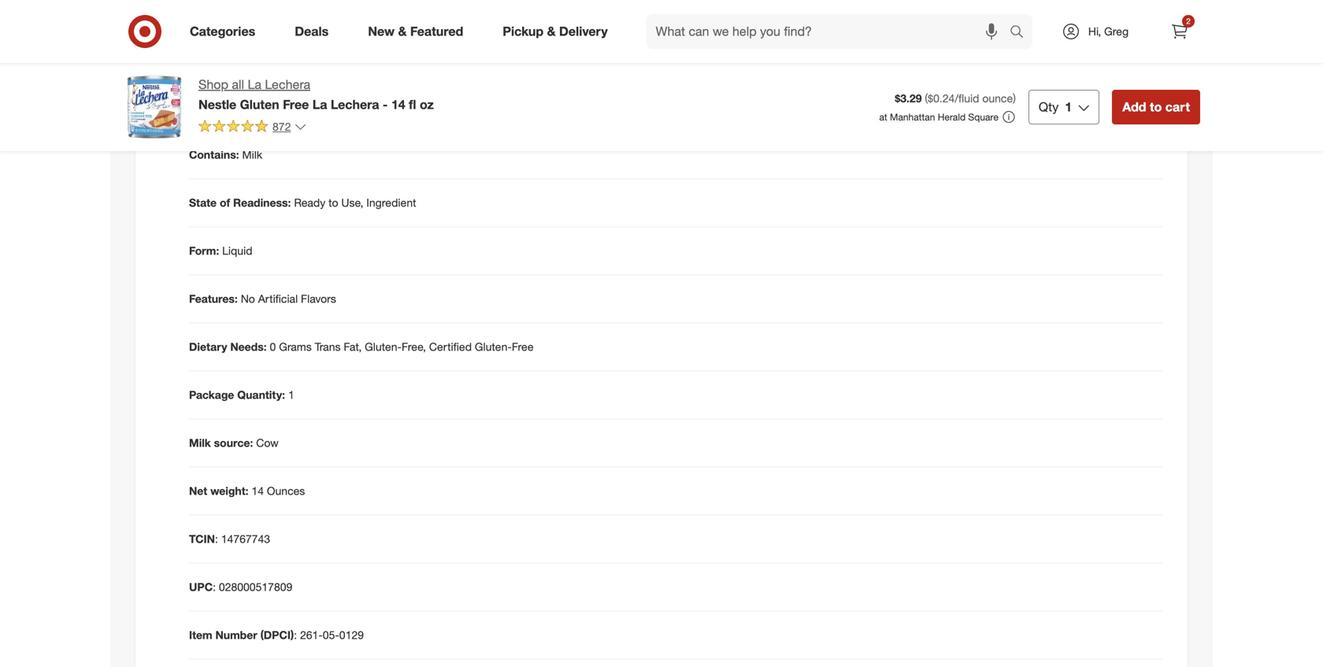 Task type: vqa. For each thing, say whether or not it's contained in the screenshot.
Case inside the 'AirPods Pro (2nd generation) with MagSafe Case (USB‑C)'
no



Task type: locate. For each thing, give the bounding box(es) containing it.
state of readiness: ready to use, ingredient
[[189, 196, 416, 210]]

14767743
[[221, 532, 270, 546]]

(
[[925, 92, 928, 105]]

gluten- right fat,
[[365, 340, 402, 354]]

info
[[266, 39, 282, 51]]

028000517809
[[219, 580, 293, 594]]

show all nutritional info button
[[176, 33, 289, 58]]

liquid
[[222, 244, 252, 258]]

: left 028000517809
[[213, 580, 216, 594]]

at manhattan herald square
[[880, 111, 999, 123]]

hi,
[[1089, 24, 1101, 38]]

0 vertical spatial 1
[[1065, 99, 1072, 115]]

needs:
[[230, 340, 267, 354]]

pickup & delivery link
[[489, 14, 628, 49]]

qty
[[1039, 99, 1059, 115]]

to left use,
[[329, 196, 338, 210]]

tcin : 14767743
[[189, 532, 270, 546]]

2 & from the left
[[547, 24, 556, 39]]

contains: milk
[[189, 148, 262, 162]]

14
[[391, 97, 405, 112], [252, 484, 264, 498]]

source:
[[214, 436, 253, 450]]

cart
[[1166, 99, 1190, 115]]

1 right qty
[[1065, 99, 1072, 115]]

delivery
[[559, 24, 608, 39]]

item number (dpci) : 261-05-0129
[[189, 628, 364, 642]]

categories
[[190, 24, 255, 39]]

0 vertical spatial to
[[1150, 99, 1162, 115]]

0 horizontal spatial lechera
[[265, 77, 310, 92]]

at
[[880, 111, 888, 123]]

/fluid
[[955, 92, 980, 105]]

: left 14767743
[[215, 532, 218, 546]]

0 vertical spatial free
[[283, 97, 309, 112]]

la up gluten
[[248, 77, 262, 92]]

form: liquid
[[189, 244, 252, 258]]

1 right the quantity:
[[288, 388, 294, 402]]

free,
[[402, 340, 426, 354]]

& right pickup
[[547, 24, 556, 39]]

1 vertical spatial all
[[232, 77, 244, 92]]

all down categories
[[210, 39, 219, 51]]

: left "261-"
[[294, 628, 297, 642]]

pickup
[[503, 24, 544, 39]]

gluten-
[[365, 340, 402, 354], [475, 340, 512, 354]]

lechera
[[265, 77, 310, 92], [331, 97, 379, 112]]

:
[[215, 532, 218, 546], [213, 580, 216, 594], [294, 628, 297, 642]]

1 horizontal spatial gluten-
[[475, 340, 512, 354]]

to right add
[[1150, 99, 1162, 115]]

lechera up gluten
[[265, 77, 310, 92]]

872 link
[[199, 119, 307, 137]]

& right new
[[398, 24, 407, 39]]

free right certified
[[512, 340, 534, 354]]

1 gluten- from the left
[[365, 340, 402, 354]]

milk left source: on the left bottom of page
[[189, 436, 211, 450]]

0 horizontal spatial gluten-
[[365, 340, 402, 354]]

1 vertical spatial :
[[213, 580, 216, 594]]

14 inside shop all la lechera nestle gluten free la lechera - 14 fl oz
[[391, 97, 405, 112]]

add
[[1123, 99, 1147, 115]]

&
[[398, 24, 407, 39], [547, 24, 556, 39]]

0 horizontal spatial 14
[[252, 484, 264, 498]]

1 vertical spatial la
[[313, 97, 327, 112]]

item
[[189, 628, 212, 642]]

: for upc
[[213, 580, 216, 594]]

free
[[283, 97, 309, 112], [512, 340, 534, 354]]

to inside button
[[1150, 99, 1162, 115]]

shop
[[199, 77, 228, 92]]

1 horizontal spatial la
[[313, 97, 327, 112]]

form:
[[189, 244, 219, 258]]

14 right -
[[391, 97, 405, 112]]

1 horizontal spatial 1
[[1065, 99, 1072, 115]]

show all nutritional info
[[184, 39, 282, 51]]

0 horizontal spatial &
[[398, 24, 407, 39]]

1 horizontal spatial milk
[[242, 148, 262, 162]]

add to cart button
[[1113, 90, 1201, 124]]

0 horizontal spatial 1
[[288, 388, 294, 402]]

la right gluten
[[313, 97, 327, 112]]

square
[[969, 111, 999, 123]]

milk down 872 link
[[242, 148, 262, 162]]

greg
[[1105, 24, 1129, 38]]

0 horizontal spatial all
[[210, 39, 219, 51]]

1 & from the left
[[398, 24, 407, 39]]

1 horizontal spatial &
[[547, 24, 556, 39]]

lechera left -
[[331, 97, 379, 112]]

nestle
[[199, 97, 236, 112]]

261-
[[300, 628, 323, 642]]

all right the "shop"
[[232, 77, 244, 92]]

& for new
[[398, 24, 407, 39]]

1 horizontal spatial 14
[[391, 97, 405, 112]]

0 horizontal spatial free
[[283, 97, 309, 112]]

free up 872 at left
[[283, 97, 309, 112]]

1 vertical spatial 1
[[288, 388, 294, 402]]

all
[[210, 39, 219, 51], [232, 77, 244, 92]]

to
[[1150, 99, 1162, 115], [329, 196, 338, 210]]

2 vertical spatial :
[[294, 628, 297, 642]]

gluten- right certified
[[475, 340, 512, 354]]

all inside shop all la lechera nestle gluten free la lechera - 14 fl oz
[[232, 77, 244, 92]]

new
[[368, 24, 395, 39]]

manhattan
[[890, 111, 935, 123]]

1 vertical spatial to
[[329, 196, 338, 210]]

shop all la lechera nestle gluten free la lechera - 14 fl oz
[[199, 77, 434, 112]]

all inside button
[[210, 39, 219, 51]]

milk
[[242, 148, 262, 162], [189, 436, 211, 450]]

1
[[1065, 99, 1072, 115], [288, 388, 294, 402]]

1 vertical spatial lechera
[[331, 97, 379, 112]]

grams
[[279, 340, 312, 354]]

14 left ounces
[[252, 484, 264, 498]]

0 vertical spatial all
[[210, 39, 219, 51]]

1 horizontal spatial to
[[1150, 99, 1162, 115]]

la
[[248, 77, 262, 92], [313, 97, 327, 112]]

1 vertical spatial milk
[[189, 436, 211, 450]]

0 vertical spatial la
[[248, 77, 262, 92]]

dietary
[[189, 340, 227, 354]]

: for tcin
[[215, 532, 218, 546]]

1 vertical spatial free
[[512, 340, 534, 354]]

milk source: cow
[[189, 436, 279, 450]]

new & featured
[[368, 24, 463, 39]]

oz
[[420, 97, 434, 112]]

1 horizontal spatial all
[[232, 77, 244, 92]]

0 vertical spatial 14
[[391, 97, 405, 112]]

0 vertical spatial :
[[215, 532, 218, 546]]

2 link
[[1163, 14, 1197, 49]]

2
[[1187, 16, 1191, 26]]

dietary needs: 0 grams trans fat, gluten-free, certified gluten-free
[[189, 340, 534, 354]]

use,
[[341, 196, 363, 210]]



Task type: describe. For each thing, give the bounding box(es) containing it.
fat,
[[344, 340, 362, 354]]

872
[[273, 120, 291, 133]]

features:
[[189, 292, 238, 306]]

1 horizontal spatial free
[[512, 340, 534, 354]]

all for show
[[210, 39, 219, 51]]

quantity:
[[237, 388, 285, 402]]

readiness:
[[233, 196, 291, 210]]

contains:
[[189, 148, 239, 162]]

ounces
[[267, 484, 305, 498]]

0 horizontal spatial milk
[[189, 436, 211, 450]]

weight:
[[210, 484, 249, 498]]

search button
[[1003, 14, 1041, 52]]

search
[[1003, 25, 1041, 41]]

free inside shop all la lechera nestle gluten free la lechera - 14 fl oz
[[283, 97, 309, 112]]

nutritional
[[222, 39, 264, 51]]

cow
[[256, 436, 279, 450]]

net
[[189, 484, 207, 498]]

trans
[[315, 340, 341, 354]]

2 gluten- from the left
[[475, 340, 512, 354]]

0 vertical spatial lechera
[[265, 77, 310, 92]]

0
[[270, 340, 276, 354]]

image of nestle gluten free la lechera - 14 fl oz image
[[123, 76, 186, 139]]

hi, greg
[[1089, 24, 1129, 38]]

$0.24
[[928, 92, 955, 105]]

$3.29
[[895, 92, 922, 105]]

ounce
[[983, 92, 1013, 105]]

new & featured link
[[355, 14, 483, 49]]

1 horizontal spatial lechera
[[331, 97, 379, 112]]

gluten
[[240, 97, 279, 112]]

ready
[[294, 196, 326, 210]]

package
[[189, 388, 234, 402]]

state
[[189, 196, 217, 210]]

)
[[1013, 92, 1016, 105]]

certified
[[429, 340, 472, 354]]

ingredient
[[367, 196, 416, 210]]

fl
[[409, 97, 416, 112]]

of
[[220, 196, 230, 210]]

tcin
[[189, 532, 215, 546]]

categories link
[[176, 14, 275, 49]]

add to cart
[[1123, 99, 1190, 115]]

1 vertical spatial 14
[[252, 484, 264, 498]]

featured
[[410, 24, 463, 39]]

deals link
[[281, 14, 348, 49]]

What can we help you find? suggestions appear below search field
[[647, 14, 1014, 49]]

all for shop
[[232, 77, 244, 92]]

deals
[[295, 24, 329, 39]]

(dpci)
[[260, 628, 294, 642]]

show
[[184, 39, 207, 51]]

05-
[[323, 628, 339, 642]]

number
[[215, 628, 257, 642]]

package quantity: 1
[[189, 388, 294, 402]]

specifications button
[[148, 90, 1175, 141]]

0 horizontal spatial to
[[329, 196, 338, 210]]

upc : 028000517809
[[189, 580, 293, 594]]

upc
[[189, 580, 213, 594]]

flavors
[[301, 292, 336, 306]]

specifications
[[189, 106, 290, 124]]

pickup & delivery
[[503, 24, 608, 39]]

-
[[383, 97, 388, 112]]

& for pickup
[[547, 24, 556, 39]]

0129
[[339, 628, 364, 642]]

features: no artificial flavors
[[189, 292, 336, 306]]

qty 1
[[1039, 99, 1072, 115]]

0 horizontal spatial la
[[248, 77, 262, 92]]

net weight: 14 ounces
[[189, 484, 305, 498]]

herald
[[938, 111, 966, 123]]

artificial
[[258, 292, 298, 306]]

no
[[241, 292, 255, 306]]

0 vertical spatial milk
[[242, 148, 262, 162]]

$3.29 ( $0.24 /fluid ounce )
[[895, 92, 1016, 105]]



